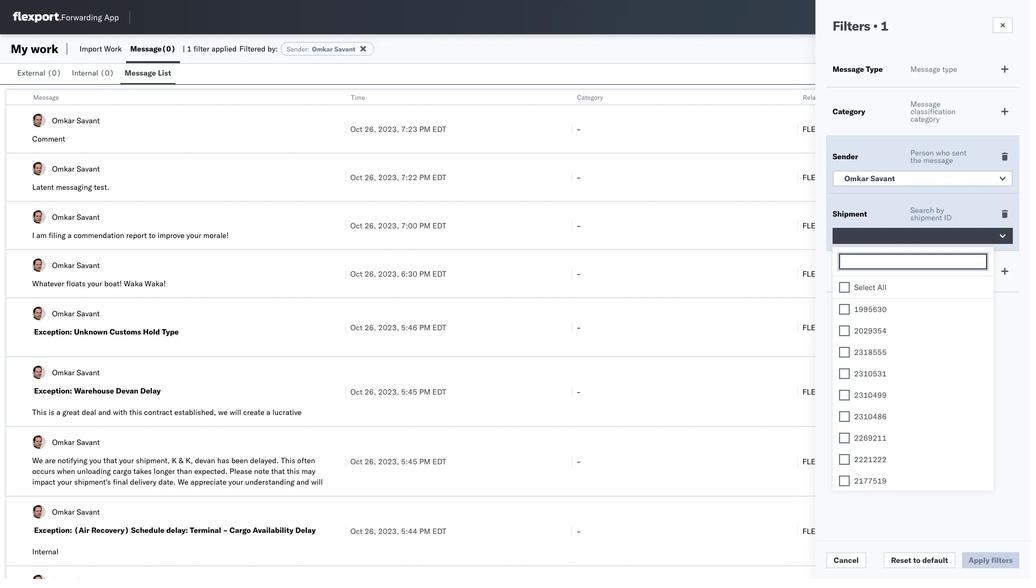 Task type: describe. For each thing, give the bounding box(es) containing it.
omkar savant for comment
[[52, 116, 100, 125]]

latent messaging test.
[[32, 183, 109, 192]]

26, for exception:
[[365, 323, 376, 332]]

deal
[[82, 408, 96, 417]]

filing
[[49, 231, 66, 240]]

delivery
[[130, 478, 157, 487]]

exception: for exception: (air recovery) schedule delay: terminal - cargo availability delay
[[34, 526, 72, 536]]

floats
[[66, 279, 86, 289]]

shipment
[[833, 209, 868, 219]]

oct for i
[[351, 221, 363, 230]]

- for whatever
[[577, 269, 582, 279]]

person
[[911, 148, 935, 158]]

am
[[36, 231, 47, 240]]

2177519
[[855, 477, 887, 486]]

cargo
[[113, 467, 132, 477]]

are
[[45, 456, 56, 466]]

related work item/shipment
[[804, 93, 887, 101]]

expected.
[[194, 467, 228, 477]]

message for message
[[33, 93, 59, 101]]

26, for whatever
[[365, 269, 376, 279]]

- for exception:
[[577, 323, 582, 332]]

time
[[351, 93, 365, 101]]

unknown
[[74, 328, 108, 337]]

0 vertical spatial type
[[867, 64, 884, 74]]

2029354
[[855, 326, 887, 336]]

7:23
[[401, 124, 418, 134]]

2310499
[[855, 391, 887, 400]]

this inside this is a great deal and with this contract established, we will create a lucrative partnership.
[[32, 408, 47, 417]]

related
[[804, 93, 826, 101]]

will inside we are notifying you that your shipment, k & k, devan has been delayed. this often occurs when unloading cargo takes longer than expected. please note that this may impact your shipment's final delivery date. we appreciate your understanding and will update you with the status of your shipment as soon as possible.
[[311, 478, 323, 487]]

work for my
[[31, 41, 58, 56]]

omkar up filing
[[52, 212, 75, 222]]

exception: for exception: warehouse devan delay
[[34, 387, 72, 396]]

internal (0)
[[72, 68, 114, 78]]

2 horizontal spatial a
[[267, 408, 271, 417]]

0 horizontal spatial we
[[32, 456, 43, 466]]

occurs
[[32, 467, 55, 477]]

flex- for i
[[803, 221, 826, 230]]

longer
[[154, 467, 175, 477]]

| 1 filter applied filtered by:
[[183, 44, 278, 53]]

omkar up latent messaging test.
[[52, 164, 75, 173]]

8 edt from the top
[[433, 527, 447, 536]]

omkar savant for i
[[52, 212, 100, 222]]

6 edt from the top
[[433, 387, 447, 397]]

26, for we
[[365, 457, 376, 467]]

message for message created date
[[911, 263, 941, 272]]

message list button
[[120, 63, 176, 84]]

flex- for whatever
[[803, 269, 826, 279]]

pm for exception:
[[420, 323, 431, 332]]

report
[[126, 231, 147, 240]]

forwarding
[[61, 12, 102, 22]]

resize handle column header for time
[[559, 90, 572, 580]]

oct for latent
[[351, 173, 363, 182]]

&
[[179, 456, 184, 466]]

with inside this is a great deal and with this contract established, we will create a lucrative partnership.
[[113, 408, 128, 417]]

6 pm from the top
[[420, 387, 431, 397]]

oct for we
[[351, 457, 363, 467]]

will inside this is a great deal and with this contract established, we will create a lucrative partnership.
[[230, 408, 241, 417]]

flex- for we
[[803, 457, 826, 467]]

1 horizontal spatial delay
[[296, 526, 316, 536]]

2310531
[[855, 369, 887, 379]]

:
[[308, 45, 310, 53]]

1 vertical spatial type
[[162, 328, 179, 337]]

1995630
[[855, 305, 887, 314]]

has
[[217, 456, 230, 466]]

we
[[218, 408, 228, 417]]

terminal
[[190, 526, 221, 536]]

flex- for latent
[[803, 173, 826, 182]]

(air
[[74, 526, 90, 536]]

all
[[878, 283, 887, 292]]

message for message classification category
[[911, 99, 941, 109]]

2023, for whatever
[[378, 269, 399, 279]]

when
[[57, 467, 75, 477]]

created
[[833, 267, 862, 276]]

message (0)
[[130, 44, 176, 53]]

cancel button
[[827, 553, 867, 569]]

devan
[[116, 387, 139, 396]]

3 flex- 458574 from the top
[[803, 387, 854, 397]]

filter
[[194, 44, 210, 53]]

your up the cargo
[[119, 456, 134, 466]]

5:46
[[401, 323, 418, 332]]

with inside we are notifying you that your shipment, k & k, devan has been delayed. this often occurs when unloading cargo takes longer than expected. please note that this may impact your shipment's final delivery date. we appreciate your understanding and will update you with the status of your shipment as soon as possible.
[[72, 489, 87, 498]]

26, for i
[[365, 221, 376, 230]]

5:44
[[401, 527, 418, 536]]

to inside button
[[914, 556, 921, 566]]

work for related
[[828, 93, 842, 101]]

message type
[[833, 64, 884, 74]]

of
[[125, 489, 131, 498]]

please
[[230, 467, 252, 477]]

waka
[[124, 279, 143, 289]]

7:00
[[401, 221, 418, 230]]

list box containing select all
[[833, 277, 994, 580]]

type
[[943, 64, 958, 74]]

the inside we are notifying you that your shipment, k & k, devan has been delayed. this often occurs when unloading cargo takes longer than expected. please note that this may impact your shipment's final delivery date. we appreciate your understanding and will update you with the status of your shipment as soon as possible.
[[88, 489, 100, 498]]

2318555
[[855, 348, 887, 357]]

test.
[[94, 183, 109, 192]]

schedule
[[131, 526, 165, 536]]

default
[[923, 556, 949, 566]]

customs
[[110, 328, 141, 337]]

filters • 1
[[833, 18, 889, 34]]

pm for whatever
[[420, 269, 431, 279]]

and inside we are notifying you that your shipment, k & k, devan has been delayed. this often occurs when unloading cargo takes longer than expected. please note that this may impact your shipment's final delivery date. we appreciate your understanding and will update you with the status of your shipment as soon as possible.
[[297, 478, 309, 487]]

message classification category
[[911, 99, 957, 124]]

omkar down the floats
[[52, 309, 75, 318]]

possible.
[[222, 489, 253, 498]]

2023, for latent
[[378, 173, 399, 182]]

shipment inside we are notifying you that your shipment, k & k, devan has been delayed. this often occurs when unloading cargo takes longer than expected. please note that this may impact your shipment's final delivery date. we appreciate your understanding and will update you with the status of your shipment as soon as possible.
[[150, 489, 182, 498]]

omkar savant for whatever
[[52, 261, 100, 270]]

your left boat!
[[88, 279, 102, 289]]

takes
[[133, 467, 152, 477]]

classification
[[911, 107, 957, 116]]

458574 for latent
[[826, 173, 854, 182]]

flex- for exception:
[[803, 323, 826, 332]]

often
[[298, 456, 315, 466]]

sent
[[953, 148, 967, 158]]

2 as from the left
[[212, 489, 220, 498]]

message created date
[[911, 263, 969, 280]]

oct 26, 2023, 7:23 pm edt
[[351, 124, 447, 134]]

this inside we are notifying you that your shipment, k & k, devan has been delayed. this often occurs when unloading cargo takes longer than expected. please note that this may impact your shipment's final delivery date. we appreciate your understanding and will update you with the status of your shipment as soon as possible.
[[281, 456, 296, 466]]

omkar savant for exception:
[[52, 309, 100, 318]]

6 2023, from the top
[[378, 387, 399, 397]]

external (0) button
[[13, 63, 68, 84]]

latent
[[32, 183, 54, 192]]

message
[[924, 156, 954, 165]]

2271801
[[826, 323, 858, 332]]

recovery)
[[91, 526, 129, 536]]

edt for latent
[[433, 173, 447, 182]]

omkar up (air
[[52, 508, 75, 517]]

1 horizontal spatial category
[[833, 107, 866, 116]]

edt for i
[[433, 221, 447, 230]]

sender for sender
[[833, 152, 859, 161]]

0 horizontal spatial you
[[58, 489, 70, 498]]

edt for whatever
[[433, 269, 447, 279]]

reset to default
[[892, 556, 949, 566]]

omkar right :
[[312, 45, 333, 53]]

- for comment
[[577, 124, 582, 134]]

this inside we are notifying you that your shipment, k & k, devan has been delayed. this often occurs when unloading cargo takes longer than expected. please note that this may impact your shipment's final delivery date. we appreciate your understanding and will update you with the status of your shipment as soon as possible.
[[287, 467, 300, 477]]

26, for latent
[[365, 173, 376, 182]]

edt for we
[[433, 457, 447, 467]]

this inside this is a great deal and with this contract established, we will create a lucrative partnership.
[[129, 408, 142, 417]]

morale!
[[203, 231, 229, 240]]

established,
[[175, 408, 216, 417]]

1 oct 26, 2023, 5:45 pm edt from the top
[[351, 387, 447, 397]]

8 oct from the top
[[351, 527, 363, 536]]

delay:
[[166, 526, 188, 536]]

may
[[302, 467, 316, 477]]

pm for latent
[[420, 173, 431, 182]]

flex- for comment
[[803, 124, 826, 134]]

flex- 458574 for latent
[[803, 173, 854, 182]]

message for message list
[[125, 68, 156, 78]]

- for i
[[577, 221, 582, 230]]

flexport. image
[[13, 12, 61, 23]]

and inside this is a great deal and with this contract established, we will create a lucrative partnership.
[[98, 408, 111, 417]]



Task type: vqa. For each thing, say whether or not it's contained in the screenshot.
This in the this is a great deal and with this contract established, we will create a lucrative partnership.
yes



Task type: locate. For each thing, give the bounding box(es) containing it.
1 vertical spatial to
[[914, 556, 921, 566]]

shipment inside search by shipment id
[[911, 213, 943, 223]]

resize handle column header for message
[[333, 90, 346, 580]]

2 oct from the top
[[351, 173, 363, 182]]

5 26, from the top
[[365, 323, 376, 332]]

omkar savant
[[52, 116, 100, 125], [52, 164, 100, 173], [845, 174, 896, 183], [52, 212, 100, 222], [52, 261, 100, 270], [52, 309, 100, 318], [52, 368, 100, 377], [52, 438, 100, 447], [52, 508, 100, 517]]

1 horizontal spatial as
[[212, 489, 220, 498]]

to right report at the top of page
[[149, 231, 156, 240]]

4 flex- 458574 from the top
[[803, 457, 854, 467]]

458574 down 'related work item/shipment'
[[826, 124, 854, 134]]

delay
[[140, 387, 161, 396], [296, 526, 316, 536]]

2 flex- 458574 from the top
[[803, 173, 854, 182]]

8 flex- from the top
[[803, 527, 826, 536]]

0 vertical spatial delay
[[140, 387, 161, 396]]

0 vertical spatial internal
[[72, 68, 98, 78]]

message for message (0)
[[130, 44, 162, 53]]

your
[[187, 231, 201, 240], [88, 279, 102, 289], [119, 456, 134, 466], [57, 478, 72, 487], [229, 478, 243, 487], [133, 489, 148, 498]]

0 horizontal spatial with
[[72, 489, 87, 498]]

omkar savant up (air
[[52, 508, 100, 517]]

omkar savant up filing
[[52, 212, 100, 222]]

None checkbox
[[840, 304, 851, 315], [840, 326, 851, 336], [840, 369, 851, 379], [840, 390, 851, 401], [840, 433, 851, 444], [840, 476, 851, 487], [840, 304, 851, 315], [840, 326, 851, 336], [840, 369, 851, 379], [840, 390, 851, 401], [840, 433, 851, 444], [840, 476, 851, 487]]

external
[[17, 68, 45, 78]]

message inside message list button
[[125, 68, 156, 78]]

this left often
[[281, 456, 296, 466]]

0 vertical spatial exception:
[[34, 328, 72, 337]]

7 pm from the top
[[420, 457, 431, 467]]

0 horizontal spatial that
[[103, 456, 117, 466]]

458574 for comment
[[826, 124, 854, 134]]

date
[[911, 271, 926, 280]]

soon
[[194, 489, 210, 498]]

4 oct from the top
[[351, 269, 363, 279]]

1 oct from the top
[[351, 124, 363, 134]]

4 edt from the top
[[433, 269, 447, 279]]

(0) for external (0)
[[47, 68, 61, 78]]

4 458574 from the top
[[826, 457, 854, 467]]

0 vertical spatial that
[[103, 456, 117, 466]]

oct
[[351, 124, 363, 134], [351, 173, 363, 182], [351, 221, 363, 230], [351, 269, 363, 279], [351, 323, 363, 332], [351, 387, 363, 397], [351, 457, 363, 467], [351, 527, 363, 536]]

is
[[49, 408, 54, 417]]

message inside the message classification category
[[911, 99, 941, 109]]

3 flex- from the top
[[803, 221, 826, 230]]

1 vertical spatial will
[[311, 478, 323, 487]]

message up 'related work item/shipment'
[[833, 64, 865, 74]]

2 458574 from the top
[[826, 173, 854, 182]]

import
[[80, 44, 102, 53]]

Search Shipments (/) text field
[[825, 9, 929, 25]]

2 5:45 from the top
[[401, 457, 418, 467]]

6 flex- from the top
[[803, 387, 826, 397]]

1 horizontal spatial shipment
[[911, 213, 943, 223]]

omkar savant for latent
[[52, 164, 100, 173]]

your up possible.
[[229, 478, 243, 487]]

hold
[[143, 328, 160, 337]]

1 flex- 458574 from the top
[[803, 124, 854, 134]]

reset
[[892, 556, 912, 566]]

1 vertical spatial that
[[271, 467, 285, 477]]

2 flex- from the top
[[803, 173, 826, 182]]

improve
[[158, 231, 185, 240]]

we are notifying you that your shipment, k & k, devan has been delayed. this often occurs when unloading cargo takes longer than expected. please note that this may impact your shipment's final delivery date. we appreciate your understanding and will update you with the status of your shipment as soon as possible.
[[32, 456, 323, 498]]

exception:
[[34, 328, 72, 337], [34, 387, 72, 396], [34, 526, 72, 536]]

a right the is
[[56, 408, 60, 417]]

5 oct from the top
[[351, 323, 363, 332]]

(0) inside external (0) "button"
[[47, 68, 61, 78]]

0 horizontal spatial the
[[88, 489, 100, 498]]

omkar savant up unknown
[[52, 309, 100, 318]]

resize handle column header for related work item/shipment
[[1012, 90, 1024, 580]]

reset to default button
[[884, 553, 956, 569]]

1 pm from the top
[[420, 124, 431, 134]]

0 horizontal spatial internal
[[32, 548, 59, 557]]

3 edt from the top
[[433, 221, 447, 230]]

search
[[911, 206, 935, 215]]

omkar inside button
[[845, 174, 869, 183]]

forwarding app
[[61, 12, 119, 22]]

contract
[[144, 408, 173, 417]]

that
[[103, 456, 117, 466], [271, 467, 285, 477]]

0 vertical spatial category
[[577, 93, 604, 101]]

you up unloading
[[89, 456, 102, 466]]

1 vertical spatial with
[[72, 489, 87, 498]]

1 26, from the top
[[365, 124, 376, 134]]

8 26, from the top
[[365, 527, 376, 536]]

omkar up the floats
[[52, 261, 75, 270]]

search by shipment id
[[911, 206, 952, 223]]

(0) left |
[[162, 44, 176, 53]]

0 horizontal spatial this
[[129, 408, 142, 417]]

flex- 458574 up shipment
[[803, 173, 854, 182]]

internal for internal
[[32, 548, 59, 557]]

boat!
[[104, 279, 122, 289]]

cargo
[[230, 526, 251, 536]]

1 horizontal spatial (0)
[[100, 68, 114, 78]]

1 resize handle column header from the left
[[333, 90, 346, 580]]

the down shipment's
[[88, 489, 100, 498]]

to right reset
[[914, 556, 921, 566]]

2269211
[[855, 434, 887, 443]]

6:30
[[401, 269, 418, 279]]

7 edt from the top
[[433, 457, 447, 467]]

this left the is
[[32, 408, 47, 417]]

0 horizontal spatial a
[[56, 408, 60, 417]]

oct 26, 2023, 6:30 pm edt
[[351, 269, 447, 279]]

edt for exception:
[[433, 323, 447, 332]]

26, for comment
[[365, 124, 376, 134]]

4 resize handle column header from the left
[[1012, 90, 1024, 580]]

omkar savant up notifying
[[52, 438, 100, 447]]

(0) inside internal (0) button
[[100, 68, 114, 78]]

exception: left unknown
[[34, 328, 72, 337]]

1 vertical spatial category
[[833, 107, 866, 116]]

oct for whatever
[[351, 269, 363, 279]]

0 vertical spatial to
[[149, 231, 156, 240]]

458574 left 2310499
[[826, 387, 854, 397]]

2 26, from the top
[[365, 173, 376, 182]]

1 horizontal spatial 1
[[881, 18, 889, 34]]

5 edt from the top
[[433, 323, 447, 332]]

2023,
[[378, 124, 399, 134], [378, 173, 399, 182], [378, 221, 399, 230], [378, 269, 399, 279], [378, 323, 399, 332], [378, 387, 399, 397], [378, 457, 399, 467], [378, 527, 399, 536]]

internal for internal (0)
[[72, 68, 98, 78]]

exception: up the is
[[34, 387, 72, 396]]

458574 up shipment
[[826, 173, 854, 182]]

sender
[[287, 45, 308, 53], [833, 152, 859, 161]]

1 vertical spatial you
[[58, 489, 70, 498]]

4 2023, from the top
[[378, 269, 399, 279]]

exception: (air recovery) schedule delay: terminal - cargo availability delay
[[34, 526, 316, 536]]

create
[[243, 408, 265, 417]]

4 pm from the top
[[420, 269, 431, 279]]

i am filing a commendation report to improve your morale!
[[32, 231, 229, 240]]

(0) for internal (0)
[[100, 68, 114, 78]]

- for we
[[577, 457, 582, 467]]

None text field
[[844, 258, 987, 267]]

1 horizontal spatial work
[[828, 93, 842, 101]]

omkar savant up messaging
[[52, 164, 100, 173]]

work
[[104, 44, 122, 53]]

that up the cargo
[[103, 456, 117, 466]]

1 horizontal spatial you
[[89, 456, 102, 466]]

0 horizontal spatial type
[[162, 328, 179, 337]]

2023, for comment
[[378, 124, 399, 134]]

final
[[113, 478, 128, 487]]

1 horizontal spatial sender
[[833, 152, 859, 161]]

my work
[[11, 41, 58, 56]]

1 vertical spatial work
[[828, 93, 842, 101]]

as left soon
[[184, 489, 192, 498]]

458574 left 2221222
[[826, 457, 854, 467]]

1 horizontal spatial type
[[867, 64, 884, 74]]

0 horizontal spatial will
[[230, 408, 241, 417]]

omkar savant up warehouse in the bottom left of the page
[[52, 368, 100, 377]]

1 horizontal spatial the
[[911, 156, 922, 165]]

impact
[[32, 478, 55, 487]]

0 vertical spatial with
[[113, 408, 128, 417]]

1 vertical spatial and
[[297, 478, 309, 487]]

flex- 458574 left 2310499
[[803, 387, 854, 397]]

flex- 458574 for comment
[[803, 124, 854, 134]]

edt
[[433, 124, 447, 134], [433, 173, 447, 182], [433, 221, 447, 230], [433, 269, 447, 279], [433, 323, 447, 332], [433, 387, 447, 397], [433, 457, 447, 467], [433, 527, 447, 536]]

and right deal
[[98, 408, 111, 417]]

4 26, from the top
[[365, 269, 376, 279]]

0 horizontal spatial sender
[[287, 45, 308, 53]]

your down when
[[57, 478, 72, 487]]

(0) for message (0)
[[162, 44, 176, 53]]

1 vertical spatial this
[[287, 467, 300, 477]]

message up message list
[[130, 44, 162, 53]]

shipment left id
[[911, 213, 943, 223]]

0 vertical spatial and
[[98, 408, 111, 417]]

1 vertical spatial delay
[[296, 526, 316, 536]]

5 pm from the top
[[420, 323, 431, 332]]

1 vertical spatial internal
[[32, 548, 59, 557]]

as down "appreciate"
[[212, 489, 220, 498]]

a right filing
[[68, 231, 72, 240]]

omkar up warehouse in the bottom left of the page
[[52, 368, 75, 377]]

work right related
[[828, 93, 842, 101]]

omkar up shipment
[[845, 174, 869, 183]]

availability
[[253, 526, 294, 536]]

message up the category
[[911, 99, 941, 109]]

sender for sender : omkar savant
[[287, 45, 308, 53]]

1 vertical spatial sender
[[833, 152, 859, 161]]

6 26, from the top
[[365, 387, 376, 397]]

message left type
[[911, 64, 941, 74]]

the inside person who sent the message
[[911, 156, 922, 165]]

2023, for i
[[378, 221, 399, 230]]

1 vertical spatial exception:
[[34, 387, 72, 396]]

None checkbox
[[840, 282, 851, 293], [840, 347, 851, 358], [840, 412, 851, 422], [840, 455, 851, 465], [840, 282, 851, 293], [840, 347, 851, 358], [840, 412, 851, 422], [840, 455, 851, 465]]

omkar up comment at the top
[[52, 116, 75, 125]]

1 as from the left
[[184, 489, 192, 498]]

1 5:45 from the top
[[401, 387, 418, 397]]

2023, for we
[[378, 457, 399, 467]]

0 horizontal spatial delay
[[140, 387, 161, 396]]

pm for comment
[[420, 124, 431, 134]]

omkar savant for we
[[52, 438, 100, 447]]

5 flex- from the top
[[803, 323, 826, 332]]

0 horizontal spatial 1
[[187, 44, 192, 53]]

message type
[[911, 64, 958, 74]]

will down 'may' at the bottom of page
[[311, 478, 323, 487]]

message left created
[[911, 263, 941, 272]]

5:45
[[401, 387, 418, 397], [401, 457, 418, 467]]

flex- 458574 for we
[[803, 457, 854, 467]]

pm for we
[[420, 457, 431, 467]]

0 vertical spatial sender
[[287, 45, 308, 53]]

message left list
[[125, 68, 156, 78]]

1 vertical spatial we
[[178, 478, 189, 487]]

1 vertical spatial oct 26, 2023, 5:45 pm edt
[[351, 457, 447, 467]]

shipment,
[[136, 456, 170, 466]]

3 2023, from the top
[[378, 221, 399, 230]]

(0) right external
[[47, 68, 61, 78]]

message down external (0) "button"
[[33, 93, 59, 101]]

1 2023, from the top
[[378, 124, 399, 134]]

0 horizontal spatial (0)
[[47, 68, 61, 78]]

2 resize handle column header from the left
[[559, 90, 572, 580]]

applied
[[212, 44, 237, 53]]

1 edt from the top
[[433, 124, 447, 134]]

1 horizontal spatial will
[[311, 478, 323, 487]]

by:
[[268, 44, 278, 53]]

1 horizontal spatial this
[[281, 456, 296, 466]]

0 vertical spatial 5:45
[[401, 387, 418, 397]]

7 flex- from the top
[[803, 457, 826, 467]]

0 vertical spatial will
[[230, 408, 241, 417]]

message for message type
[[833, 64, 865, 74]]

2 horizontal spatial (0)
[[162, 44, 176, 53]]

shipment down the 'date.'
[[150, 489, 182, 498]]

resize handle column header
[[333, 90, 346, 580], [559, 90, 572, 580], [785, 90, 798, 580], [1012, 90, 1024, 580]]

omkar savant up the floats
[[52, 261, 100, 270]]

0 vertical spatial you
[[89, 456, 102, 466]]

2 edt from the top
[[433, 173, 447, 182]]

7 oct from the top
[[351, 457, 363, 467]]

1 horizontal spatial that
[[271, 467, 285, 477]]

1 vertical spatial this
[[281, 456, 296, 466]]

0 horizontal spatial work
[[31, 41, 58, 56]]

with down 'devan'
[[113, 408, 128, 417]]

0 vertical spatial this
[[129, 408, 142, 417]]

delay right availability
[[296, 526, 316, 536]]

flex- 1854269
[[803, 221, 858, 230]]

2 pm from the top
[[420, 173, 431, 182]]

a
[[68, 231, 72, 240], [56, 408, 60, 417], [267, 408, 271, 417]]

0 vertical spatial 1
[[881, 18, 889, 34]]

internal (0) button
[[68, 63, 120, 84]]

0 horizontal spatial and
[[98, 408, 111, 417]]

work
[[31, 41, 58, 56], [828, 93, 842, 101]]

flex- 458574 left 2221222
[[803, 457, 854, 467]]

3 oct from the top
[[351, 221, 363, 230]]

1 horizontal spatial internal
[[72, 68, 98, 78]]

delayed.
[[250, 456, 279, 466]]

my
[[11, 41, 28, 56]]

0 vertical spatial oct 26, 2023, 5:45 pm edt
[[351, 387, 447, 397]]

exception: left (air
[[34, 526, 72, 536]]

list box
[[833, 277, 994, 580]]

7 2023, from the top
[[378, 457, 399, 467]]

2 2023, from the top
[[378, 173, 399, 182]]

delay up contract
[[140, 387, 161, 396]]

select all
[[855, 283, 887, 292]]

(0) down work
[[100, 68, 114, 78]]

oct for exception:
[[351, 323, 363, 332]]

this left contract
[[129, 408, 142, 417]]

list
[[158, 68, 171, 78]]

- for latent
[[577, 173, 582, 182]]

select
[[855, 283, 876, 292]]

1 horizontal spatial a
[[68, 231, 72, 240]]

3 exception: from the top
[[34, 526, 72, 536]]

26,
[[365, 124, 376, 134], [365, 173, 376, 182], [365, 221, 376, 230], [365, 269, 376, 279], [365, 323, 376, 332], [365, 387, 376, 397], [365, 457, 376, 467], [365, 527, 376, 536]]

message for message type
[[911, 64, 941, 74]]

8 2023, from the top
[[378, 527, 399, 536]]

4 flex- from the top
[[803, 269, 826, 279]]

omkar up notifying
[[52, 438, 75, 447]]

who
[[937, 148, 951, 158]]

7:22
[[401, 173, 418, 182]]

1 horizontal spatial this
[[287, 467, 300, 477]]

created date
[[833, 267, 881, 276]]

and down 'may' at the bottom of page
[[297, 478, 309, 487]]

5 2023, from the top
[[378, 323, 399, 332]]

0 horizontal spatial category
[[577, 93, 604, 101]]

2 exception: from the top
[[34, 387, 72, 396]]

0 vertical spatial work
[[31, 41, 58, 56]]

savant inside button
[[871, 174, 896, 183]]

that up understanding
[[271, 467, 285, 477]]

flex- 1366815
[[803, 269, 858, 279]]

shipment's
[[74, 478, 111, 487]]

person who sent the message
[[911, 148, 967, 165]]

2 vertical spatial exception:
[[34, 526, 72, 536]]

pm
[[420, 124, 431, 134], [420, 173, 431, 182], [420, 221, 431, 230], [420, 269, 431, 279], [420, 323, 431, 332], [420, 387, 431, 397], [420, 457, 431, 467], [420, 527, 431, 536]]

2023, for exception:
[[378, 323, 399, 332]]

will right we
[[230, 408, 241, 417]]

forwarding app link
[[13, 12, 119, 23]]

item/shipment
[[843, 93, 887, 101]]

your left morale!
[[187, 231, 201, 240]]

understanding
[[245, 478, 295, 487]]

1 vertical spatial 1
[[187, 44, 192, 53]]

2310486
[[855, 412, 887, 422]]

oct 26, 2023, 5:46 pm edt
[[351, 323, 447, 332]]

1 horizontal spatial to
[[914, 556, 921, 566]]

omkar savant up comment at the top
[[52, 116, 100, 125]]

1 horizontal spatial with
[[113, 408, 128, 417]]

1 458574 from the top
[[826, 124, 854, 134]]

1 horizontal spatial and
[[297, 478, 309, 487]]

the up omkar savant button
[[911, 156, 922, 165]]

message list
[[125, 68, 171, 78]]

your down delivery
[[133, 489, 148, 498]]

you right update
[[58, 489, 70, 498]]

0 vertical spatial we
[[32, 456, 43, 466]]

1
[[881, 18, 889, 34], [187, 44, 192, 53]]

with down shipment's
[[72, 489, 87, 498]]

0 vertical spatial shipment
[[911, 213, 943, 223]]

update
[[32, 489, 56, 498]]

type up item/shipment
[[867, 64, 884, 74]]

to
[[149, 231, 156, 240], [914, 556, 921, 566]]

1 vertical spatial the
[[88, 489, 100, 498]]

we up occurs
[[32, 456, 43, 466]]

edt for comment
[[433, 124, 447, 134]]

oct for comment
[[351, 124, 363, 134]]

type right the hold
[[162, 328, 179, 337]]

1 vertical spatial 5:45
[[401, 457, 418, 467]]

the
[[911, 156, 922, 165], [88, 489, 100, 498]]

1 right •
[[881, 18, 889, 34]]

omkar savant inside button
[[845, 174, 896, 183]]

internal inside button
[[72, 68, 98, 78]]

1366815
[[826, 269, 858, 279]]

3 resize handle column header from the left
[[785, 90, 798, 580]]

1 exception: from the top
[[34, 328, 72, 337]]

-
[[577, 124, 582, 134], [577, 173, 582, 182], [577, 221, 582, 230], [577, 269, 582, 279], [577, 323, 582, 332], [577, 387, 582, 397], [577, 457, 582, 467], [223, 526, 228, 536], [577, 527, 582, 536]]

1 vertical spatial shipment
[[150, 489, 182, 498]]

k
[[172, 456, 177, 466]]

(0)
[[162, 44, 176, 53], [47, 68, 61, 78], [100, 68, 114, 78]]

this left 'may' at the bottom of page
[[287, 467, 300, 477]]

work up external (0)
[[31, 41, 58, 56]]

0 horizontal spatial this
[[32, 408, 47, 417]]

8 pm from the top
[[420, 527, 431, 536]]

date.
[[159, 478, 176, 487]]

6 oct from the top
[[351, 387, 363, 397]]

458574 for we
[[826, 457, 854, 467]]

3 26, from the top
[[365, 221, 376, 230]]

resize handle column header for category
[[785, 90, 798, 580]]

lucrative
[[273, 408, 302, 417]]

7 26, from the top
[[365, 457, 376, 467]]

0 vertical spatial this
[[32, 408, 47, 417]]

exception: unknown customs hold type
[[34, 328, 179, 337]]

we down than
[[178, 478, 189, 487]]

1 horizontal spatial we
[[178, 478, 189, 487]]

been
[[231, 456, 248, 466]]

0 vertical spatial the
[[911, 156, 922, 165]]

a right create
[[267, 408, 271, 417]]

2 oct 26, 2023, 5:45 pm edt from the top
[[351, 457, 447, 467]]

0 horizontal spatial to
[[149, 231, 156, 240]]

1 right |
[[187, 44, 192, 53]]

flex- 458574 down related
[[803, 124, 854, 134]]

as
[[184, 489, 192, 498], [212, 489, 220, 498]]

exception: for exception: unknown customs hold type
[[34, 328, 72, 337]]

0 horizontal spatial as
[[184, 489, 192, 498]]

0 horizontal spatial shipment
[[150, 489, 182, 498]]

•
[[874, 18, 878, 34]]

pm for i
[[420, 221, 431, 230]]

3 pm from the top
[[420, 221, 431, 230]]

3 458574 from the top
[[826, 387, 854, 397]]

omkar savant up shipment
[[845, 174, 896, 183]]

1 flex- from the top
[[803, 124, 826, 134]]

message inside message created date
[[911, 263, 941, 272]]

partnership.
[[32, 419, 74, 428]]



